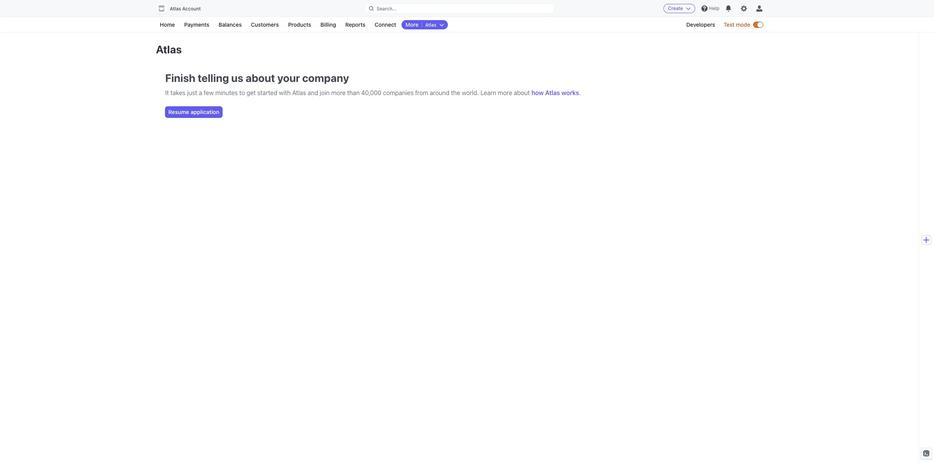 Task type: vqa. For each thing, say whether or not it's contained in the screenshot.
Percentage for Percentage discount
no



Task type: describe. For each thing, give the bounding box(es) containing it.
home link
[[156, 20, 179, 29]]

test mode
[[724, 21, 751, 28]]

us
[[231, 72, 244, 84]]

takes
[[171, 89, 186, 96]]

reports
[[346, 21, 366, 28]]

1 more from the left
[[331, 89, 346, 96]]

and
[[308, 89, 318, 96]]

mode
[[736, 21, 751, 28]]

it
[[165, 89, 169, 96]]

finish
[[165, 72, 196, 84]]

resume
[[168, 109, 189, 115]]

40,000
[[362, 89, 382, 96]]

atlas left the and
[[292, 89, 306, 96]]

around
[[430, 89, 450, 96]]

started
[[258, 89, 278, 96]]

few
[[204, 89, 214, 96]]

0 vertical spatial about
[[246, 72, 275, 84]]

help button
[[699, 2, 723, 15]]

connect link
[[371, 20, 400, 29]]

from
[[415, 89, 429, 96]]

atlas down the home link
[[156, 43, 182, 56]]

atlas account button
[[156, 3, 209, 14]]

reports link
[[342, 20, 370, 29]]

telling
[[198, 72, 229, 84]]

it takes just a few minutes to get started with atlas and join more than 40,000 companies from around the world. learn more about how atlas works .
[[165, 89, 581, 96]]

search…
[[377, 6, 397, 11]]

atlas inside button
[[170, 6, 181, 12]]

how atlas works link
[[532, 89, 579, 96]]

just
[[187, 89, 197, 96]]

atlas account
[[170, 6, 201, 12]]

the
[[451, 89, 460, 96]]

application
[[191, 109, 219, 115]]

billing
[[321, 21, 336, 28]]

account
[[182, 6, 201, 12]]

developers link
[[683, 20, 720, 29]]

than
[[347, 89, 360, 96]]

developers
[[687, 21, 716, 28]]

Search… search field
[[365, 4, 555, 13]]

test
[[724, 21, 735, 28]]



Task type: locate. For each thing, give the bounding box(es) containing it.
how
[[532, 89, 544, 96]]

more right join
[[331, 89, 346, 96]]

world.
[[462, 89, 479, 96]]

balances link
[[215, 20, 246, 29]]

about up started
[[246, 72, 275, 84]]

customers link
[[247, 20, 283, 29]]

join
[[320, 89, 330, 96]]

create button
[[664, 4, 696, 13]]

about left how at the right top of the page
[[514, 89, 530, 96]]

Search… text field
[[365, 4, 555, 13]]

help
[[710, 5, 720, 11]]

your
[[278, 72, 300, 84]]

balances
[[219, 21, 242, 28]]

atlas right how at the right top of the page
[[546, 89, 560, 96]]

more right learn
[[498, 89, 513, 96]]

0 horizontal spatial more
[[331, 89, 346, 96]]

products
[[288, 21, 311, 28]]

create
[[669, 5, 683, 11]]

learn
[[481, 89, 497, 96]]

more
[[331, 89, 346, 96], [498, 89, 513, 96]]

finish telling us about your company
[[165, 72, 349, 84]]

resume application link
[[165, 107, 223, 118]]

with
[[279, 89, 291, 96]]

1 vertical spatial about
[[514, 89, 530, 96]]

.
[[579, 89, 581, 96]]

works
[[562, 89, 579, 96]]

0 horizontal spatial about
[[246, 72, 275, 84]]

payments link
[[180, 20, 213, 29]]

atlas right 'more'
[[425, 22, 437, 28]]

minutes
[[216, 89, 238, 96]]

company
[[302, 72, 349, 84]]

atlas
[[170, 6, 181, 12], [425, 22, 437, 28], [156, 43, 182, 56], [292, 89, 306, 96], [546, 89, 560, 96]]

customers
[[251, 21, 279, 28]]

about
[[246, 72, 275, 84], [514, 89, 530, 96]]

2 more from the left
[[498, 89, 513, 96]]

resume application
[[168, 109, 219, 115]]

billing link
[[317, 20, 340, 29]]

products link
[[284, 20, 315, 29]]

1 horizontal spatial about
[[514, 89, 530, 96]]

atlas left the account
[[170, 6, 181, 12]]

home
[[160, 21, 175, 28]]

companies
[[383, 89, 414, 96]]

payments
[[184, 21, 209, 28]]

to
[[239, 89, 245, 96]]

notifications image
[[726, 5, 732, 12]]

1 horizontal spatial more
[[498, 89, 513, 96]]

more
[[406, 21, 419, 28]]

a
[[199, 89, 202, 96]]

get
[[247, 89, 256, 96]]

connect
[[375, 21, 397, 28]]



